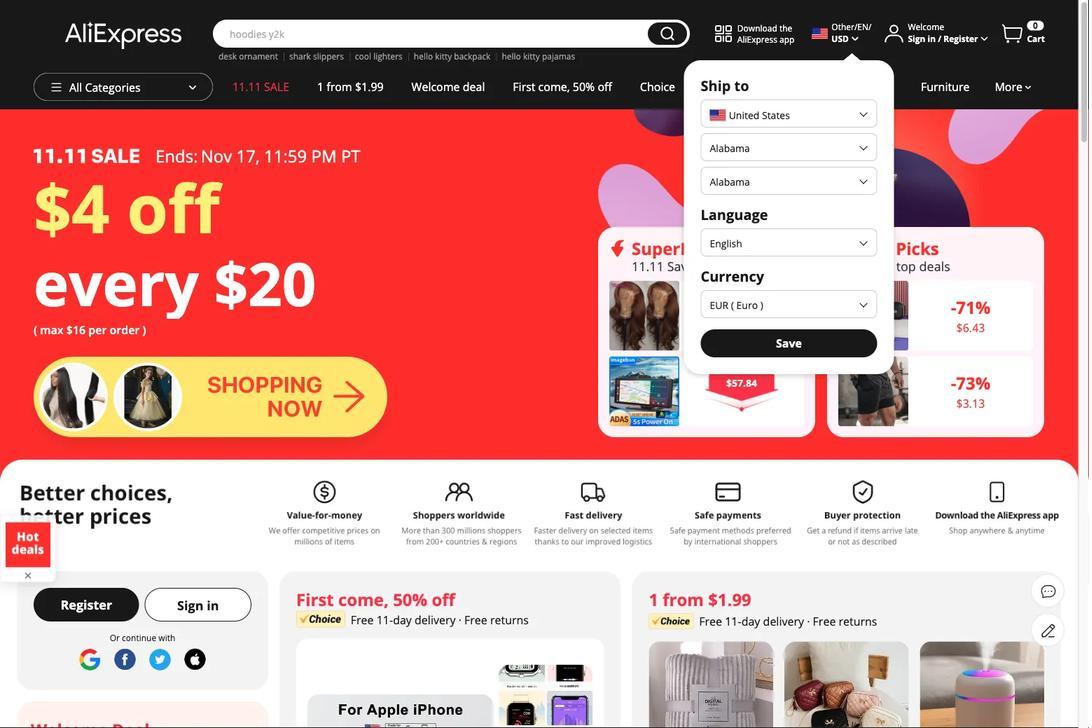 Task type: describe. For each thing, give the bounding box(es) containing it.
picks
[[897, 237, 940, 260]]

app
[[780, 33, 795, 45]]

pm
[[312, 144, 337, 167]]

11.11 sale
[[233, 79, 290, 94]]

0 vertical spatial from
[[327, 79, 352, 94]]

hoodies y2k text field
[[223, 27, 641, 41]]

euro
[[737, 298, 758, 312]]

cool
[[355, 50, 372, 62]]

2023 smart watch android phone 1.44'' inch color screen bluetooth call blood oxygen/pressure monitoring smart watch women men image
[[499, 665, 593, 728]]

/ for en
[[869, 21, 872, 33]]

hello kitty pajamas link
[[502, 50, 576, 62]]

desk
[[219, 50, 237, 62]]

) inside every $20 ( max $16 per order )
[[143, 322, 146, 337]]

aliexpress
[[738, 33, 778, 45]]

all
[[69, 80, 82, 95]]

first inside "link"
[[513, 79, 536, 94]]

0 vertical spatial 1
[[317, 79, 324, 94]]

or
[[110, 632, 120, 643]]

day for 50%
[[393, 612, 412, 628]]

1 vertical spatial 1
[[649, 588, 659, 611]]

every $20 ( max $16 per order )
[[34, 243, 316, 337]]

hello for hello kitty pajamas
[[502, 50, 521, 62]]

1 from $1.99 link
[[303, 73, 398, 101]]

hello kitty pajamas
[[502, 50, 576, 62]]

english
[[710, 237, 743, 250]]

usb cool mist sprayer portable 300ml electric air humidifier aroma oil diffuser with colorful night light for home car image
[[921, 642, 1045, 728]]

states
[[763, 109, 791, 122]]

sign for sign in / register
[[909, 33, 926, 44]]

come, inside "link"
[[539, 79, 570, 94]]

hello kitty backpack
[[414, 50, 491, 62]]

2 vertical spatial off
[[432, 588, 455, 611]]

sign in
[[177, 597, 219, 614]]

day for $1.99
[[742, 614, 761, 629]]

backpack
[[454, 50, 491, 62]]

50% inside "link"
[[573, 79, 595, 94]]

1 vertical spatial save
[[777, 336, 803, 351]]

download
[[738, 22, 778, 33]]

sale
[[264, 79, 290, 94]]

$34.22
[[727, 301, 758, 314]]

kitty for pajamas
[[524, 50, 540, 62]]

· for first come, 50% off
[[459, 612, 462, 628]]

welcome deal link
[[398, 73, 499, 101]]

-73% $3.13
[[952, 372, 991, 411]]

with
[[159, 632, 175, 643]]

ends: nov 17, 11:59 pm pt
[[156, 144, 361, 167]]

currency
[[701, 266, 765, 286]]

shark
[[289, 50, 311, 62]]

furniture
[[922, 79, 970, 94]]

first come, 50% off link
[[499, 73, 627, 101]]

$57.84 link
[[610, 356, 805, 426]]

1 vertical spatial 1 from $1.99
[[649, 588, 752, 611]]

the
[[780, 22, 793, 33]]

united states
[[729, 109, 791, 122]]

eur
[[710, 298, 729, 312]]

2 alabama from the top
[[710, 175, 751, 188]]

eur ( euro )
[[710, 298, 764, 312]]

0 horizontal spatial save
[[668, 257, 695, 275]]

christmas link
[[827, 73, 908, 101]]

categories
[[85, 80, 141, 95]]

$4
[[34, 162, 110, 253]]

ends:
[[156, 144, 198, 167]]

icon image for superdeals
[[610, 240, 627, 257]]

0 vertical spatial 1 from $1.99
[[317, 79, 384, 94]]

other/
[[832, 21, 858, 33]]

free 11-day delivery · free returns for 50%
[[351, 612, 529, 628]]

deals
[[920, 257, 951, 275]]

17,
[[237, 144, 260, 167]]

or continue with
[[110, 632, 175, 643]]

$3.13
[[957, 396, 986, 411]]

desk ornament
[[219, 50, 278, 62]]

max
[[40, 322, 64, 337]]

0 vertical spatial register
[[944, 33, 979, 44]]

11.11 for top picks
[[861, 257, 894, 275]]

11.11 sale link
[[219, 73, 303, 101]]

language
[[701, 205, 769, 224]]

0 cart
[[1028, 20, 1046, 45]]

top
[[861, 237, 892, 260]]

download the aliexpress app
[[738, 22, 795, 45]]

first come, 50% off inside first come, 50% off "link"
[[513, 79, 613, 94]]

furniture link
[[908, 73, 984, 101]]

-71% $6.43
[[952, 296, 991, 335]]

pajamas
[[542, 50, 576, 62]]

0 vertical spatial (
[[732, 298, 734, 312]]

welcome for welcome deal
[[412, 79, 460, 94]]

hello kitty backpack link
[[414, 50, 491, 62]]

0 horizontal spatial $1.99
[[355, 79, 384, 94]]

christmas
[[841, 79, 894, 94]]

nov
[[201, 144, 232, 167]]

deal
[[463, 79, 485, 94]]

returns for 1 from $1.99
[[839, 614, 878, 629]]

$34.22 link
[[610, 281, 805, 351]]

order
[[110, 322, 140, 337]]

cart
[[1028, 33, 1046, 45]]

shark slippers
[[289, 50, 344, 62]]

sign in / register
[[909, 33, 979, 44]]

11- for 50%
[[377, 612, 393, 628]]

hello for hello kitty backpack
[[414, 50, 433, 62]]

close image
[[22, 570, 34, 582]]

11.11 top deals
[[861, 257, 951, 275]]

cool lighters link
[[355, 50, 403, 62]]

70x100cm milk velvet blanket, bed sheet, blanket, single dormitory, student coral velvet air conditioning, nap blanket, sofa image
[[649, 642, 774, 728]]

every
[[34, 243, 199, 324]]

more
[[996, 79, 1023, 94]]

$57.84
[[727, 376, 758, 390]]

plus
[[704, 79, 725, 94]]

/ for in
[[939, 33, 942, 44]]

1 vertical spatial off
[[127, 162, 220, 253]]

1 alabama from the top
[[710, 141, 751, 155]]



Task type: vqa. For each thing, say whether or not it's contained in the screenshot.
in related to Sign in / Register
yes



Task type: locate. For each thing, give the bounding box(es) containing it.
2 icon image from the left
[[839, 240, 856, 257]]

1 vertical spatial )
[[143, 322, 146, 337]]

superdeals
[[753, 79, 813, 94], [632, 237, 727, 260]]

) right euro
[[761, 298, 764, 312]]

returns
[[491, 612, 529, 628], [839, 614, 878, 629]]

1 horizontal spatial returns
[[839, 614, 878, 629]]

1 horizontal spatial first
[[513, 79, 536, 94]]

0 vertical spatial first
[[513, 79, 536, 94]]

11- up 70x100cm milk velvet blanket, bed sheet, blanket, single dormitory, student coral velvet air conditioning, nap blanket, sofa image
[[726, 614, 742, 629]]

2 horizontal spatial 11.11
[[861, 257, 894, 275]]

superdeals link
[[739, 73, 827, 101]]

2 - from the top
[[952, 372, 957, 395]]

11.11 inside 11.11 sale link
[[233, 79, 261, 94]]

- inside -73% $3.13
[[952, 372, 957, 395]]

11.11 left big
[[632, 257, 664, 275]]

0 horizontal spatial delivery
[[415, 612, 456, 628]]

kitty for backpack
[[436, 50, 452, 62]]

top picks
[[861, 237, 940, 260]]

1 horizontal spatial ·
[[808, 614, 811, 629]]

1 horizontal spatial free 11-day delivery · free returns
[[700, 614, 878, 629]]

11-
[[377, 612, 393, 628], [726, 614, 742, 629]]

choice link
[[627, 73, 690, 101]]

$4 off
[[34, 162, 220, 253]]

0 horizontal spatial )
[[143, 322, 146, 337]]

( inside every $20 ( max $16 per order )
[[34, 322, 37, 337]]

1 horizontal spatial day
[[742, 614, 761, 629]]

shark slippers link
[[289, 50, 344, 62]]

)
[[761, 298, 764, 312], [143, 322, 146, 337]]

1 horizontal spatial 11-
[[726, 614, 742, 629]]

1 icon image from the left
[[610, 240, 627, 257]]

free 11-day delivery · free returns for $1.99
[[700, 614, 878, 629]]

product image image
[[610, 281, 680, 351], [839, 281, 909, 351], [610, 356, 680, 426], [839, 356, 909, 426]]

· for 1 from $1.99
[[808, 614, 811, 629]]

hello right backpack
[[502, 50, 521, 62]]

1 vertical spatial in
[[207, 597, 219, 614]]

1 horizontal spatial come,
[[539, 79, 570, 94]]

(
[[732, 298, 734, 312], [34, 322, 37, 337]]

1 vertical spatial first
[[297, 588, 334, 611]]

1 vertical spatial from
[[663, 588, 704, 611]]

1 horizontal spatial )
[[761, 298, 764, 312]]

1 vertical spatial register
[[61, 596, 112, 613]]

1 horizontal spatial superdeals
[[753, 79, 813, 94]]

ship to
[[701, 76, 750, 95]]

0 horizontal spatial kitty
[[436, 50, 452, 62]]

1 horizontal spatial 50%
[[573, 79, 595, 94]]

come,
[[539, 79, 570, 94], [339, 588, 389, 611]]

kitty down hoodies y2k text field
[[436, 50, 452, 62]]

0 horizontal spatial in
[[207, 597, 219, 614]]

$16
[[66, 322, 86, 337]]

11.11
[[233, 79, 261, 94], [632, 257, 664, 275], [861, 257, 894, 275]]

continue
[[122, 632, 156, 643]]

$20
[[214, 243, 316, 324]]

) right order
[[143, 322, 146, 337]]

1 horizontal spatial (
[[732, 298, 734, 312]]

0 horizontal spatial 50%
[[393, 588, 428, 611]]

0 horizontal spatial 1 from $1.99
[[317, 79, 384, 94]]

1 horizontal spatial sign
[[909, 33, 926, 44]]

- for 71%
[[952, 296, 957, 319]]

welcome up furniture
[[909, 21, 945, 33]]

off inside "link"
[[598, 79, 613, 94]]

/
[[869, 21, 872, 33], [939, 33, 942, 44]]

1 vertical spatial 50%
[[393, 588, 428, 611]]

en
[[858, 21, 869, 33]]

per
[[89, 322, 107, 337]]

0
[[1034, 20, 1039, 31]]

welcome deal
[[412, 79, 485, 94]]

1 horizontal spatial hello
[[502, 50, 521, 62]]

desk ornament link
[[219, 50, 278, 62]]

0 horizontal spatial superdeals
[[632, 237, 727, 260]]

hello
[[414, 50, 433, 62], [502, 50, 521, 62]]

all categories
[[69, 80, 141, 95]]

1 horizontal spatial delivery
[[764, 614, 805, 629]]

big
[[698, 257, 716, 275]]

1 horizontal spatial 1
[[649, 588, 659, 611]]

0 vertical spatial -
[[952, 296, 957, 319]]

1 horizontal spatial 1 from $1.99
[[649, 588, 752, 611]]

1 vertical spatial -
[[952, 372, 957, 395]]

2 kitty from the left
[[524, 50, 540, 62]]

alabama up language
[[710, 175, 751, 188]]

0 horizontal spatial 1
[[317, 79, 324, 94]]

0 vertical spatial 50%
[[573, 79, 595, 94]]

1 horizontal spatial in
[[928, 33, 936, 44]]

ornament
[[239, 50, 278, 62]]

lighters
[[374, 50, 403, 62]]

71%
[[957, 296, 991, 319]]

to
[[735, 76, 750, 95]]

( right eur
[[732, 298, 734, 312]]

1 - from the top
[[952, 296, 957, 319]]

0 vertical spatial $1.99
[[355, 79, 384, 94]]

0 horizontal spatial off
[[127, 162, 220, 253]]

1 horizontal spatial off
[[432, 588, 455, 611]]

superdeals up states
[[753, 79, 813, 94]]

in for sign in / register
[[928, 33, 936, 44]]

1 vertical spatial first come, 50% off
[[297, 588, 455, 611]]

2 hello from the left
[[502, 50, 521, 62]]

hello down hoodies y2k text field
[[414, 50, 433, 62]]

icon image for top picks
[[839, 240, 856, 257]]

usd
[[832, 33, 849, 44]]

1 horizontal spatial register
[[944, 33, 979, 44]]

delivery for 50%
[[415, 612, 456, 628]]

1 horizontal spatial first come, 50% off
[[513, 79, 613, 94]]

0 vertical spatial first come, 50% off
[[513, 79, 613, 94]]

delivery
[[415, 612, 456, 628], [764, 614, 805, 629]]

1 horizontal spatial save
[[777, 336, 803, 351]]

1 vertical spatial (
[[34, 322, 37, 337]]

1 horizontal spatial welcome
[[909, 21, 945, 33]]

/ up furniture
[[939, 33, 942, 44]]

1 vertical spatial sign
[[177, 597, 204, 614]]

- for 73%
[[952, 372, 957, 395]]

delivery for $1.99
[[764, 614, 805, 629]]

2022 new fashion female shoulder bag rhombus embroidered solid color chain women shoulder crossbody casual trendy phone bag image
[[785, 642, 909, 728]]

free 11-day delivery · free returns
[[351, 612, 529, 628], [700, 614, 878, 629]]

welcome for welcome
[[909, 21, 945, 33]]

0 vertical spatial )
[[761, 298, 764, 312]]

1 vertical spatial superdeals
[[632, 237, 727, 260]]

in for sign in
[[207, 597, 219, 614]]

0 vertical spatial welcome
[[909, 21, 945, 33]]

11.11 left sale
[[233, 79, 261, 94]]

0 horizontal spatial from
[[327, 79, 352, 94]]

1 hello from the left
[[414, 50, 433, 62]]

in
[[928, 33, 936, 44], [207, 597, 219, 614]]

- inside -71% $6.43
[[952, 296, 957, 319]]

1 horizontal spatial /
[[939, 33, 942, 44]]

0 vertical spatial superdeals
[[753, 79, 813, 94]]

11.11 for superdeals
[[632, 257, 664, 275]]

11.11 save big
[[632, 257, 716, 275]]

cool lighters
[[355, 50, 403, 62]]

0 horizontal spatial 11-
[[377, 612, 393, 628]]

0 horizontal spatial 11.11
[[233, 79, 261, 94]]

save
[[668, 257, 695, 275], [777, 336, 803, 351]]

welcome
[[909, 21, 945, 33], [412, 79, 460, 94]]

1 vertical spatial $1.99
[[709, 588, 752, 611]]

top
[[897, 257, 917, 275]]

11- right the choice image
[[377, 612, 393, 628]]

1 vertical spatial come,
[[339, 588, 389, 611]]

1
[[317, 79, 324, 94], [649, 588, 659, 611]]

1 vertical spatial alabama
[[710, 175, 751, 188]]

0 vertical spatial in
[[928, 33, 936, 44]]

icon image
[[610, 240, 627, 257], [839, 240, 856, 257]]

None button
[[648, 22, 687, 45]]

0 horizontal spatial day
[[393, 612, 412, 628]]

0 vertical spatial sign
[[909, 33, 926, 44]]

0 vertical spatial come,
[[539, 79, 570, 94]]

11.11 left the top
[[861, 257, 894, 275]]

register
[[944, 33, 979, 44], [61, 596, 112, 613]]

1 horizontal spatial $1.99
[[709, 588, 752, 611]]

0 horizontal spatial icon image
[[610, 240, 627, 257]]

sign
[[909, 33, 926, 44], [177, 597, 204, 614]]

1 horizontal spatial from
[[663, 588, 704, 611]]

$6.43
[[957, 320, 986, 335]]

0 horizontal spatial come,
[[339, 588, 389, 611]]

returns for first come, 50% off
[[491, 612, 529, 628]]

0 vertical spatial alabama
[[710, 141, 751, 155]]

pop picture image
[[6, 523, 50, 568]]

ship
[[701, 76, 731, 95]]

register up furniture
[[944, 33, 979, 44]]

0 horizontal spatial sign
[[177, 597, 204, 614]]

0 horizontal spatial first come, 50% off
[[297, 588, 455, 611]]

0 horizontal spatial register
[[61, 596, 112, 613]]

choice
[[641, 79, 676, 94]]

0 horizontal spatial hello
[[414, 50, 433, 62]]

superdeals up currency on the top
[[632, 237, 727, 260]]

day
[[393, 612, 412, 628], [742, 614, 761, 629]]

73%
[[957, 372, 991, 395]]

plus link
[[690, 73, 739, 101]]

register up or
[[61, 596, 112, 613]]

0 horizontal spatial /
[[869, 21, 872, 33]]

1 kitty from the left
[[436, 50, 452, 62]]

0 horizontal spatial welcome
[[412, 79, 460, 94]]

/ right other/
[[869, 21, 872, 33]]

1 horizontal spatial kitty
[[524, 50, 540, 62]]

from
[[327, 79, 352, 94], [663, 588, 704, 611]]

0 horizontal spatial first
[[297, 588, 334, 611]]

1 vertical spatial welcome
[[412, 79, 460, 94]]

sign for sign in
[[177, 597, 204, 614]]

other/ en /
[[832, 21, 872, 33]]

1 horizontal spatial 11.11
[[632, 257, 664, 275]]

0 horizontal spatial ·
[[459, 612, 462, 628]]

1 horizontal spatial icon image
[[839, 240, 856, 257]]

0 horizontal spatial free 11-day delivery · free returns
[[351, 612, 529, 628]]

( left max
[[34, 322, 37, 337]]

11- for $1.99
[[726, 614, 742, 629]]

pt
[[341, 144, 361, 167]]

2 horizontal spatial off
[[598, 79, 613, 94]]

0 horizontal spatial (
[[34, 322, 37, 337]]

united
[[729, 109, 760, 122]]

kitty left the pajamas
[[524, 50, 540, 62]]

choice image
[[297, 611, 345, 628]]

0 vertical spatial off
[[598, 79, 613, 94]]

welcome down hello kitty backpack link
[[412, 79, 460, 94]]

0 horizontal spatial returns
[[491, 612, 529, 628]]

0 vertical spatial save
[[668, 257, 695, 275]]

11:59
[[264, 144, 307, 167]]

alabama down united
[[710, 141, 751, 155]]

slippers
[[313, 50, 344, 62]]

$1.99
[[355, 79, 384, 94], [709, 588, 752, 611]]



